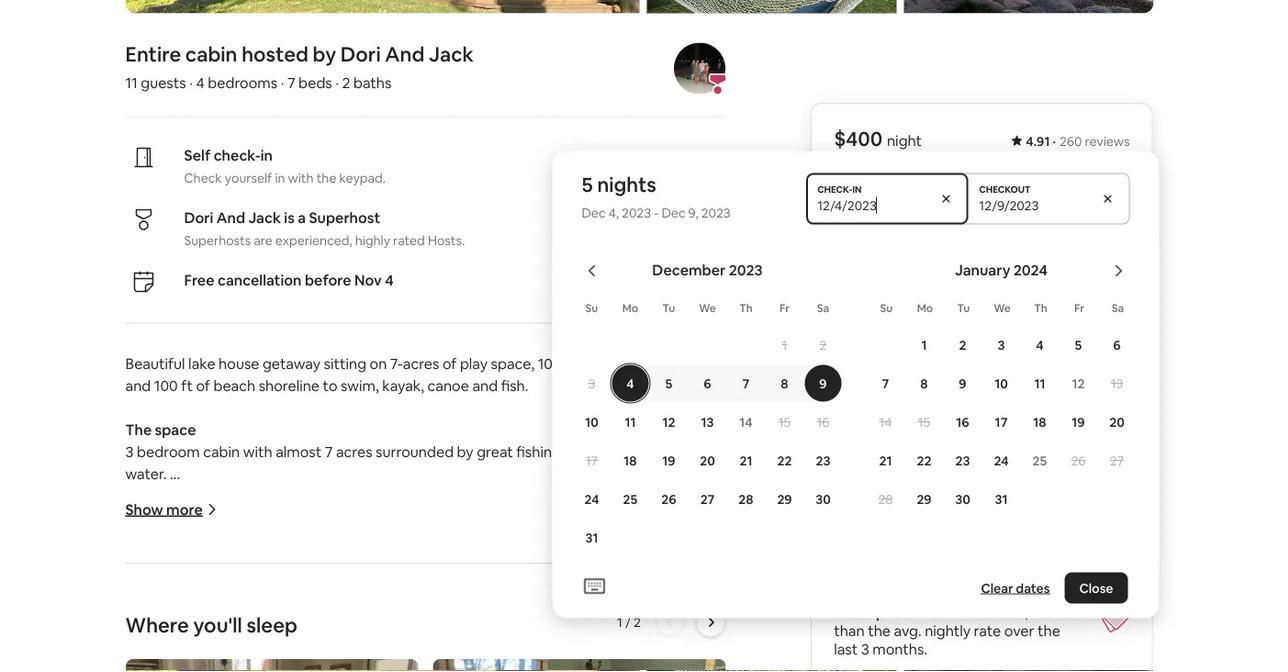 Task type: vqa. For each thing, say whether or not it's contained in the screenshot.


Task type: describe. For each thing, give the bounding box(es) containing it.
beautiful lake house getaway sitting on 7-acres of play space, 1000 ft of natural shoreline and 100 ft of beach shoreline to swim, kayak, canoe and fish.
[[125, 355, 721, 396]]

check-
[[214, 146, 261, 165]]

yourself
[[225, 170, 272, 186]]

your
[[923, 604, 953, 622]]

2 inside where you'll sleep region
[[634, 615, 641, 631]]

1 horizontal spatial 6 button
[[1098, 327, 1137, 363]]

/
[[626, 615, 631, 631]]

12/4/2023
[[845, 197, 905, 214]]

16 for 2nd 16 button from left
[[957, 414, 970, 430]]

2 7 button from the left
[[867, 365, 905, 402]]

4 right "nov"
[[385, 271, 394, 290]]

space,
[[491, 355, 535, 374]]

cabin inside the space 3 bedroom cabin with almost 7 acres surrounded by great fishing lake and 2 channels of water.
[[203, 443, 240, 462]]

1 horizontal spatial 31
[[995, 491, 1008, 508]]

2 inside entire cabin hosted by dori and jack 11 guests · 4 bedrooms · 7 beds · 2 baths
[[342, 74, 350, 92]]

7-
[[390, 355, 403, 374]]

entire
[[125, 41, 181, 68]]

yet
[[1038, 350, 1057, 366]]

30 for second 30 button from the right
[[816, 491, 831, 508]]

2023 left -
[[622, 204, 651, 221]]

5 inside 5 nights dec 4, 2023 - dec 9, 2023
[[582, 172, 593, 198]]

1 23 from the left
[[816, 452, 831, 469]]

and left 100 at the left of page
[[125, 377, 151, 396]]

0 horizontal spatial 4 button
[[611, 365, 650, 402]]

canoe,
[[249, 509, 295, 528]]

cleaning fee
[[834, 421, 919, 440]]

channel
[[251, 619, 304, 638]]

you'll
[[193, 612, 242, 639]]

1 vertical spatial in
[[275, 170, 285, 186]]

house
[[219, 355, 259, 374]]

2 9 button from the left
[[944, 365, 982, 402]]

0 horizontal spatial 3 button
[[573, 365, 611, 402]]

2nd bedroom with full bed image
[[433, 660, 726, 672]]

ski
[[615, 509, 633, 528]]

jack
[[248, 209, 281, 227]]

8 for 1st 8 button from right
[[921, 375, 928, 392]]

keypad.
[[339, 170, 386, 186]]

7 inside entire cabin hosted by dori and jack 11 guests · 4 bedrooms · 7 beds · 2 baths
[[287, 74, 295, 92]]

hosted
[[242, 41, 309, 68]]

off
[[352, 619, 371, 638]]

cabin inside entire cabin hosted by dori and jack 11 guests · 4 bedrooms · 7 beds · 2 baths
[[185, 41, 237, 68]]

1 vertical spatial 20 button
[[689, 442, 727, 479]]

2 1 button from the left
[[905, 327, 944, 363]]

1 sa from the left
[[817, 301, 830, 315]]

the right over
[[1038, 622, 1061, 641]]

2 vertical spatial 11
[[625, 414, 636, 430]]

1 16 button from the left
[[804, 404, 843, 440]]

for
[[469, 509, 489, 528]]

$168
[[1023, 604, 1055, 622]]

3 right be
[[998, 337, 1005, 353]]

2 2 button from the left
[[944, 327, 982, 363]]

and left jet
[[678, 509, 703, 528]]

4.91
[[1026, 133, 1050, 150]]

4,
[[609, 204, 619, 221]]

1 horizontal spatial 26 button
[[1060, 442, 1098, 479]]

are inside dori and jack is a superhost superhosts are experienced, highly rated hosts.
[[254, 232, 273, 249]]

you
[[907, 350, 929, 366]]

on inside we have kayaks, a canoe, swim mat and water toys for guests. pontoons, ski boats and jet skis are allowed on the lake.
[[233, 531, 251, 550]]

1 horizontal spatial we
[[699, 301, 716, 315]]

reserve button
[[834, 291, 1130, 335]]

0 horizontal spatial 12 button
[[650, 404, 689, 440]]

natural
[[606, 355, 653, 374]]

$300
[[1096, 454, 1130, 473]]

17 for the rightmost 17 button
[[995, 414, 1008, 430]]

1 vertical spatial 19 button
[[650, 442, 689, 479]]

1 horizontal spatial 4 button
[[1021, 327, 1060, 363]]

· right guests
[[189, 74, 193, 92]]

· right beds
[[336, 74, 339, 92]]

1 vertical spatial to
[[307, 619, 322, 638]]

of left beach
[[196, 377, 210, 396]]

jet
[[706, 509, 724, 528]]

1 vertical spatial fee
[[935, 454, 957, 473]]

clear dates
[[982, 580, 1050, 597]]

airbnb service fee button
[[834, 454, 957, 473]]

2 8 button from the left
[[905, 365, 944, 402]]

1 horizontal spatial 12
[[1073, 375, 1085, 392]]

check
[[184, 170, 222, 186]]

2023 right 9,
[[702, 204, 731, 221]]

22 for 1st 22 button
[[778, 452, 792, 469]]

0 vertical spatial 19
[[1072, 414, 1086, 430]]

1 23 button from the left
[[804, 442, 843, 479]]

1 tu from the left
[[663, 301, 676, 315]]

our
[[225, 619, 248, 638]]

0 horizontal spatial 12
[[663, 414, 676, 430]]

0 vertical spatial 25 button
[[1021, 442, 1060, 479]]

mat
[[336, 509, 363, 528]]

fishing
[[517, 443, 561, 462]]

dori and jack is a superhost superhosts are experienced, highly rated hosts.
[[184, 209, 465, 249]]

1 vertical spatial ft
[[181, 377, 193, 396]]

1 29 from the left
[[778, 491, 792, 508]]

1 7 button from the left
[[727, 365, 766, 402]]

100
[[154, 377, 178, 396]]

and
[[217, 209, 245, 227]]

1st bedroom with queen bed image
[[125, 660, 418, 672]]

cleaning fee button
[[834, 421, 919, 440]]

your dates are $168 less than the avg. nightly rate over the last 3 months.
[[834, 604, 1083, 659]]

1 vertical spatial 17 button
[[573, 442, 611, 479]]

water.
[[125, 465, 167, 484]]

beautiful
[[125, 355, 185, 374]]

0 horizontal spatial fee
[[897, 421, 919, 440]]

the inside we have kayaks, a canoe, swim mat and water toys for guests. pontoons, ski boats and jet skis are allowed on the lake.
[[254, 531, 277, 550]]

1 horizontal spatial 26
[[1072, 452, 1086, 469]]

guests
[[141, 74, 186, 92]]

1 horizontal spatial 18 button
[[1021, 404, 1060, 440]]

swim
[[298, 509, 333, 528]]

close
[[1080, 580, 1114, 597]]

0 horizontal spatial 26 button
[[650, 481, 689, 518]]

dates for clear
[[1016, 580, 1050, 597]]

months.
[[873, 640, 928, 659]]

0 horizontal spatial in
[[261, 146, 273, 165]]

december 2023
[[653, 261, 763, 280]]

lake inside beautiful lake house getaway sitting on 7-acres of play space, 1000 ft of natural shoreline and 100 ft of beach shoreline to swim, kayak, canoe and fish.
[[188, 355, 216, 374]]

of up canoe
[[443, 355, 457, 374]]

0 horizontal spatial 6 button
[[689, 365, 727, 402]]

$400 for $400 night
[[834, 126, 883, 152]]

0 vertical spatial 25
[[1033, 452, 1048, 469]]

private
[[125, 619, 172, 638]]

clear
[[982, 580, 1014, 597]]

beach
[[213, 377, 256, 396]]

1 vertical spatial shoreline
[[259, 377, 320, 396]]

and jack
[[385, 41, 474, 68]]

by inside entire cabin hosted by dori and jack 11 guests · 4 bedrooms · 7 beds · 2 baths
[[313, 41, 336, 68]]

2 horizontal spatial we
[[994, 301, 1011, 315]]

close button
[[1065, 573, 1129, 604]]

0 vertical spatial 13 button
[[1098, 365, 1137, 402]]

0 vertical spatial 5 button
[[1060, 327, 1098, 363]]

0 vertical spatial 19 button
[[1060, 404, 1098, 440]]

1000
[[538, 355, 571, 374]]

where
[[125, 612, 189, 639]]

1 horizontal spatial 27 button
[[1098, 442, 1137, 479]]

dori inside entire cabin hosted by dori and jack 11 guests · 4 bedrooms · 7 beds · 2 baths
[[341, 41, 381, 68]]

2 16 button from the left
[[944, 404, 982, 440]]

1 horizontal spatial 31 button
[[982, 481, 1021, 518]]

pier
[[175, 619, 201, 638]]

tie
[[392, 619, 410, 638]]

1 horizontal spatial 3 button
[[982, 327, 1021, 363]]

airbnb
[[834, 454, 880, 473]]

0 horizontal spatial 27 button
[[689, 481, 727, 518]]

our lakehouse  dream image
[[125, 0, 640, 13]]

27 for right 27 button
[[1110, 452, 1125, 469]]

boat.
[[467, 619, 502, 638]]

2 22 button from the left
[[905, 442, 944, 479]]

play
[[460, 355, 488, 374]]

4 inside entire cabin hosted by dori and jack 11 guests · 4 bedrooms · 7 beds · 2 baths
[[196, 74, 205, 92]]

· down hosted
[[281, 74, 284, 92]]

sleep
[[247, 612, 298, 639]]

1 horizontal spatial 17 button
[[982, 404, 1021, 440]]

and right mat
[[366, 509, 392, 528]]

the inside self check-in check yourself in with the keypad.
[[317, 170, 337, 186]]

hosts.
[[428, 232, 465, 249]]

of inside the space 3 bedroom cabin with almost 7 acres surrounded by great fishing lake and 2 channels of water.
[[698, 443, 712, 462]]

0 horizontal spatial 31 button
[[573, 519, 611, 556]]

entire cabin hosted by dori and jack 11 guests · 4 bedrooms · 7 beds · 2 baths
[[125, 41, 474, 92]]

0 horizontal spatial 31
[[586, 530, 598, 546]]

260
[[1060, 133, 1083, 150]]

are inside we have kayaks, a canoe, swim mat and water toys for guests. pontoons, ski boats and jet skis are allowed on the lake.
[[153, 531, 175, 550]]

8 for 2nd 8 button from right
[[781, 375, 789, 392]]

0 horizontal spatial 13
[[701, 414, 714, 430]]

superhosts
[[184, 232, 251, 249]]

0 horizontal spatial 13 button
[[689, 404, 727, 440]]

0 vertical spatial ft
[[574, 355, 586, 374]]

$400 x 5 nights
[[834, 388, 936, 407]]

the
[[125, 421, 152, 440]]

20 for the topmost 20 button
[[1110, 414, 1125, 430]]

9 for first 9 button from the right
[[959, 375, 967, 392]]

the left avg.
[[868, 622, 891, 641]]

acres inside the space 3 bedroom cabin with almost 7 acres surrounded by great fishing lake and 2 channels of water.
[[336, 443, 373, 462]]

free cancellation before nov 4
[[184, 271, 394, 290]]

beach swimming area with muck mat, swim mat, kayaks and canoe image
[[904, 0, 1154, 13]]

2 30 button from the left
[[944, 481, 982, 518]]

2 tu from the left
[[958, 301, 970, 315]]

2 mo from the left
[[917, 301, 934, 315]]

1 fr from the left
[[780, 301, 790, 315]]

good price.
[[834, 604, 915, 622]]

or
[[374, 619, 389, 638]]

private pier on our channel to fish off or tie up your boat.
[[125, 619, 502, 638]]

we inside we have kayaks, a canoe, swim mat and water toys for guests. pontoons, ski boats and jet skis are allowed on the lake.
[[125, 509, 148, 528]]

20 for bottom 20 button
[[700, 452, 715, 469]]

1 mo from the left
[[623, 301, 639, 315]]

1 22 button from the left
[[766, 442, 804, 479]]

surrounded
[[376, 443, 454, 462]]

2 21 from the left
[[880, 452, 892, 469]]

4 down natural
[[627, 375, 634, 392]]

1 21 button from the left
[[727, 442, 766, 479]]

avg.
[[894, 622, 922, 641]]

0 horizontal spatial 10 button
[[573, 404, 611, 440]]

price.
[[876, 604, 915, 622]]

where you'll sleep region
[[118, 608, 733, 672]]

a inside we have kayaks, a canoe, swim mat and water toys for guests. pontoons, ski boats and jet skis are allowed on the lake.
[[238, 509, 246, 528]]

0 horizontal spatial on
[[205, 619, 222, 638]]

0 horizontal spatial 19
[[663, 452, 676, 469]]

2 su from the left
[[881, 301, 893, 315]]

boats
[[636, 509, 674, 528]]

on inside beautiful lake house getaway sitting on 7-acres of play space, 1000 ft of natural shoreline and 100 ft of beach shoreline to swim, kayak, canoe and fish.
[[370, 355, 387, 374]]

great
[[477, 443, 513, 462]]

5 nights dec 4, 2023 - dec 9, 2023
[[582, 172, 731, 221]]

space
[[155, 421, 196, 440]]

24 for the bottommost 24 button
[[585, 491, 599, 508]]

a inside dori and jack is a superhost superhosts are experienced, highly rated hosts.
[[298, 209, 306, 227]]

airbnb service fee
[[834, 454, 957, 473]]

2 23 button from the left
[[944, 442, 982, 479]]

you won't be charged yet
[[907, 350, 1057, 366]]

bedroom
[[137, 443, 200, 462]]

show more
[[125, 500, 203, 519]]

1 vertical spatial 25
[[623, 491, 638, 508]]

canoe
[[428, 377, 469, 396]]

less
[[1058, 604, 1083, 622]]

by inside the space 3 bedroom cabin with almost 7 acres surrounded by great fishing lake and 2 channels of water.
[[457, 443, 474, 462]]

allowed
[[178, 531, 230, 550]]



Task type: locate. For each thing, give the bounding box(es) containing it.
lake left house
[[188, 355, 216, 374]]

0 horizontal spatial 17
[[586, 452, 598, 469]]

dori and jack is a superhost. learn more about dori and jack. image
[[674, 43, 726, 94], [674, 43, 726, 94]]

0 horizontal spatial 1 button
[[766, 327, 804, 363]]

dori inside dori and jack is a superhost superhosts are experienced, highly rated hosts.
[[184, 209, 213, 227]]

nights inside 5 nights dec 4, 2023 - dec 9, 2023
[[597, 172, 657, 198]]

2 sa from the left
[[1112, 301, 1125, 315]]

2 23 from the left
[[956, 452, 970, 469]]

2 15 button from the left
[[905, 404, 944, 440]]

2 $400 from the top
[[834, 388, 869, 407]]

acres inside beautiful lake house getaway sitting on 7-acres of play space, 1000 ft of natural shoreline and 100 ft of beach shoreline to swim, kayak, canoe and fish.
[[403, 355, 439, 374]]

1 horizontal spatial 12 button
[[1060, 365, 1098, 402]]

17 button right fishing
[[573, 442, 611, 479]]

dates inside your dates are $168 less than the avg. nightly rate over the last 3 months.
[[957, 604, 994, 622]]

3 button right 1000
[[573, 365, 611, 402]]

2 fr from the left
[[1075, 301, 1085, 315]]

1 vertical spatial 26
[[662, 491, 677, 508]]

we down december 2023
[[699, 301, 716, 315]]

1 vertical spatial 24 button
[[573, 481, 611, 518]]

5
[[582, 172, 593, 198], [1075, 337, 1083, 353], [666, 375, 673, 392], [883, 388, 891, 407]]

1 horizontal spatial 19 button
[[1060, 404, 1098, 440]]

1 horizontal spatial acres
[[403, 355, 439, 374]]

1 horizontal spatial 10 button
[[982, 365, 1021, 402]]

0 horizontal spatial 10
[[585, 414, 599, 430]]

dates for your
[[957, 604, 994, 622]]

2 dec from the left
[[662, 204, 686, 221]]

up
[[413, 619, 430, 638]]

2 button down 'reserve'
[[944, 327, 982, 363]]

1 horizontal spatial 13
[[1111, 375, 1124, 392]]

1 9 from the left
[[820, 375, 827, 392]]

and left channels
[[595, 443, 620, 462]]

-
[[654, 204, 659, 221]]

20 right channels
[[700, 452, 715, 469]]

1 29 button from the left
[[766, 481, 804, 518]]

1
[[782, 337, 788, 353], [922, 337, 927, 353], [617, 615, 623, 631]]

12 button right yet
[[1060, 365, 1098, 402]]

by
[[313, 41, 336, 68], [457, 443, 474, 462]]

9 button left "x"
[[804, 365, 843, 402]]

0 horizontal spatial 8
[[781, 375, 789, 392]]

0 horizontal spatial 6
[[704, 375, 712, 392]]

0 horizontal spatial 23
[[816, 452, 831, 469]]

0 horizontal spatial we
[[125, 509, 148, 528]]

0 horizontal spatial 25
[[623, 491, 638, 508]]

kayak,
[[382, 377, 424, 396]]

tu down january
[[958, 301, 970, 315]]

2023 inside "calendar" application
[[729, 261, 763, 280]]

2 15 from the left
[[918, 414, 931, 430]]

30 button down airbnb
[[804, 481, 843, 518]]

25 button
[[1021, 442, 1060, 479], [611, 481, 650, 518]]

1 15 button from the left
[[766, 404, 804, 440]]

12 button
[[1060, 365, 1098, 402], [650, 404, 689, 440]]

2 22 from the left
[[917, 452, 932, 469]]

19 button up boats
[[650, 442, 689, 479]]

are down jack
[[254, 232, 273, 249]]

rated
[[393, 232, 425, 249]]

0 vertical spatial 27
[[1110, 452, 1125, 469]]

11 button
[[1021, 365, 1060, 402], [611, 404, 650, 440]]

22 button
[[766, 442, 804, 479], [905, 442, 944, 479]]

1 horizontal spatial dori
[[341, 41, 381, 68]]

0 horizontal spatial 11 button
[[611, 404, 650, 440]]

0 vertical spatial 26 button
[[1060, 442, 1098, 479]]

25 button left $300
[[1021, 442, 1060, 479]]

0 horizontal spatial with
[[243, 443, 273, 462]]

2 horizontal spatial are
[[998, 604, 1019, 622]]

1 horizontal spatial 20
[[1110, 414, 1125, 430]]

16 button down be
[[944, 404, 982, 440]]

23 right 'service'
[[956, 452, 970, 469]]

th down 2024
[[1035, 301, 1048, 315]]

1 vertical spatial on
[[233, 531, 251, 550]]

experienced,
[[275, 232, 353, 249]]

dates inside button
[[1016, 580, 1050, 597]]

3 inside the space 3 bedroom cabin with almost 7 acres surrounded by great fishing lake and 2 channels of water.
[[125, 443, 134, 462]]

·
[[189, 74, 193, 92], [281, 74, 284, 92], [336, 74, 339, 92], [1053, 133, 1056, 150]]

with inside the space 3 bedroom cabin with almost 7 acres surrounded by great fishing lake and 2 channels of water.
[[243, 443, 273, 462]]

1 vertical spatial 18 button
[[611, 442, 650, 479]]

lake.
[[280, 531, 310, 550]]

th
[[740, 301, 753, 315], [1035, 301, 1048, 315]]

$400 for $400 x 5 nights
[[834, 388, 869, 407]]

0 vertical spatial 3 button
[[982, 327, 1021, 363]]

1 horizontal spatial 24 button
[[982, 442, 1021, 479]]

are inside your dates are $168 less than the avg. nightly rate over the last 3 months.
[[998, 604, 1019, 622]]

0 horizontal spatial mo
[[623, 301, 639, 315]]

2 21 button from the left
[[867, 442, 905, 479]]

nights up 4, on the left top of page
[[597, 172, 657, 198]]

27 for 27 button to the left
[[701, 491, 715, 508]]

Add date text field
[[980, 197, 1086, 214]]

fee right 'service'
[[935, 454, 957, 473]]

1 horizontal spatial with
[[288, 170, 314, 186]]

x
[[872, 388, 880, 407]]

1 14 button from the left
[[727, 404, 766, 440]]

than
[[834, 622, 865, 641]]

1 22 from the left
[[778, 452, 792, 469]]

16 for first 16 button from the left
[[817, 414, 830, 430]]

12 button up channels
[[650, 404, 689, 440]]

2 14 from the left
[[880, 414, 892, 430]]

6 button up "$2,000"
[[1098, 327, 1137, 363]]

1 horizontal spatial 11 button
[[1021, 365, 1060, 402]]

self check-in check yourself in with the keypad.
[[184, 146, 386, 186]]

15 button up 'service'
[[905, 404, 944, 440]]

1 vertical spatial 5 button
[[650, 365, 689, 402]]

18
[[1034, 414, 1047, 430], [624, 452, 637, 469]]

15 button left cleaning
[[766, 404, 804, 440]]

mo up natural
[[623, 301, 639, 315]]

28 button
[[727, 481, 766, 518], [867, 481, 905, 518]]

lake inside the space 3 bedroom cabin with almost 7 acres surrounded by great fishing lake and 2 channels of water.
[[564, 443, 592, 462]]

1 horizontal spatial 2 button
[[944, 327, 982, 363]]

$400 left night
[[834, 126, 883, 152]]

1 horizontal spatial 1
[[782, 337, 788, 353]]

the space 3 bedroom cabin with almost 7 acres surrounded by great fishing lake and 2 channels of water.
[[125, 421, 715, 484]]

10 for left 10 button
[[585, 414, 599, 430]]

4 right guests
[[196, 74, 205, 92]]

the left 'keypad.'
[[317, 170, 337, 186]]

1 8 button from the left
[[766, 365, 804, 402]]

1 vertical spatial nights
[[895, 388, 936, 407]]

9 button right you
[[944, 365, 982, 402]]

27 down $125
[[1110, 452, 1125, 469]]

water
[[395, 509, 434, 528]]

$400 left "x"
[[834, 388, 869, 407]]

1 1 button from the left
[[766, 327, 804, 363]]

0 horizontal spatial 2 button
[[804, 327, 843, 363]]

0 horizontal spatial 28 button
[[727, 481, 766, 518]]

11 inside entire cabin hosted by dori and jack 11 guests · 4 bedrooms · 7 beds · 2 baths
[[125, 74, 138, 92]]

2 inside the space 3 bedroom cabin with almost 7 acres surrounded by great fishing lake and 2 channels of water.
[[623, 443, 632, 462]]

MM/DD/YYYY text field
[[818, 197, 924, 214]]

17 for bottom 17 button
[[586, 452, 598, 469]]

are down clear dates
[[998, 604, 1019, 622]]

1 horizontal spatial by
[[457, 443, 474, 462]]

0 vertical spatial 10 button
[[982, 365, 1021, 402]]

22 for 2nd 22 button from left
[[917, 452, 932, 469]]

calendar application
[[553, 241, 1280, 573]]

0 vertical spatial 12 button
[[1060, 365, 1098, 402]]

0 vertical spatial cabin
[[185, 41, 237, 68]]

0 vertical spatial dates
[[1016, 580, 1050, 597]]

1 for 2nd 1 button
[[922, 337, 927, 353]]

top of hill hammock, beautiful view and breeze image
[[647, 0, 897, 13]]

1 8 from the left
[[781, 375, 789, 392]]

5 button right yet
[[1060, 327, 1098, 363]]

cabin right bedroom at the bottom
[[203, 443, 240, 462]]

27 button right boats
[[689, 481, 727, 518]]

good
[[834, 604, 873, 622]]

28 button right jet
[[727, 481, 766, 518]]

$2,000
[[1084, 388, 1130, 407]]

3 button
[[982, 327, 1021, 363], [573, 365, 611, 402]]

23 button down cleaning
[[804, 442, 843, 479]]

3 right last
[[861, 640, 870, 659]]

15 for second 15 button from right
[[779, 414, 791, 430]]

21
[[740, 452, 753, 469], [880, 452, 892, 469]]

1 horizontal spatial 28 button
[[867, 481, 905, 518]]

shoreline down getaway
[[259, 377, 320, 396]]

18 button up ski
[[611, 442, 650, 479]]

3 down the
[[125, 443, 134, 462]]

6 for rightmost 6 button
[[1114, 337, 1121, 353]]

1 vertical spatial 4 button
[[611, 365, 650, 402]]

4 right charged at right bottom
[[1037, 337, 1044, 353]]

0 vertical spatial 20 button
[[1098, 404, 1137, 440]]

1 th from the left
[[740, 301, 753, 315]]

1 2 button from the left
[[804, 327, 843, 363]]

2 14 button from the left
[[867, 404, 905, 440]]

0 vertical spatial in
[[261, 146, 273, 165]]

2 29 button from the left
[[905, 481, 944, 518]]

1 30 from the left
[[816, 491, 831, 508]]

8
[[781, 375, 789, 392], [921, 375, 928, 392]]

cancellation
[[218, 271, 302, 290]]

0 horizontal spatial 24
[[585, 491, 599, 508]]

1 $400 from the top
[[834, 126, 883, 152]]

1 horizontal spatial 5 button
[[1060, 327, 1098, 363]]

9,
[[689, 204, 699, 221]]

1 horizontal spatial 18
[[1034, 414, 1047, 430]]

1 horizontal spatial nights
[[895, 388, 936, 407]]

1 for 1st 1 button from left
[[782, 337, 788, 353]]

0 vertical spatial 18
[[1034, 414, 1047, 430]]

12
[[1073, 375, 1085, 392], [663, 414, 676, 430]]

2 th from the left
[[1035, 301, 1048, 315]]

18 for the right 18 button
[[1034, 414, 1047, 430]]

30
[[816, 491, 831, 508], [956, 491, 971, 508]]

23 left airbnb
[[816, 452, 831, 469]]

1 15 from the left
[[779, 414, 791, 430]]

27 button down $125
[[1098, 442, 1137, 479]]

in right yourself
[[275, 170, 285, 186]]

21 down the cleaning fee
[[880, 452, 892, 469]]

11 down yet
[[1035, 375, 1046, 392]]

7 inside the space 3 bedroom cabin with almost 7 acres surrounded by great fishing lake and 2 channels of water.
[[325, 443, 333, 462]]

10 for the right 10 button
[[995, 375, 1008, 392]]

10
[[995, 375, 1008, 392], [585, 414, 599, 430]]

26 up boats
[[662, 491, 677, 508]]

1 30 button from the left
[[804, 481, 843, 518]]

3 inside your dates are $168 less than the avg. nightly rate over the last 3 months.
[[861, 640, 870, 659]]

9 button
[[804, 365, 843, 402], [944, 365, 982, 402]]

1 dec from the left
[[582, 204, 606, 221]]

over
[[1005, 622, 1035, 641]]

2 29 from the left
[[917, 491, 932, 508]]

17 right fishing
[[586, 452, 598, 469]]

7
[[287, 74, 295, 92], [743, 375, 750, 392], [882, 375, 890, 392], [325, 443, 333, 462]]

1 button
[[766, 327, 804, 363], [905, 327, 944, 363]]

of left natural
[[589, 355, 603, 374]]

0 vertical spatial acres
[[403, 355, 439, 374]]

to
[[323, 377, 338, 396], [307, 619, 322, 638]]

0 vertical spatial 17 button
[[982, 404, 1021, 440]]

1 horizontal spatial shoreline
[[656, 355, 717, 374]]

in up yourself
[[261, 146, 273, 165]]

fish.
[[501, 377, 529, 396]]

10 button
[[982, 365, 1021, 402], [573, 404, 611, 440]]

18 down yet
[[1034, 414, 1047, 430]]

su
[[586, 301, 598, 315], [881, 301, 893, 315]]

16 down be
[[957, 414, 970, 430]]

cleaning
[[834, 421, 894, 440]]

0 vertical spatial 24 button
[[982, 442, 1021, 479]]

26 button down channels
[[650, 481, 689, 518]]

18 for 18 button to the left
[[624, 452, 637, 469]]

4
[[196, 74, 205, 92], [385, 271, 394, 290], [1037, 337, 1044, 353], [627, 375, 634, 392]]

2024
[[1014, 261, 1048, 280]]

1 horizontal spatial 21 button
[[867, 442, 905, 479]]

0 horizontal spatial 1
[[617, 615, 623, 631]]

1 horizontal spatial 14 button
[[867, 404, 905, 440]]

3 button down 'reserve'
[[982, 327, 1021, 363]]

1 horizontal spatial 16 button
[[944, 404, 982, 440]]

with up is
[[288, 170, 314, 186]]

1 vertical spatial 25 button
[[611, 481, 650, 518]]

and inside the space 3 bedroom cabin with almost 7 acres surrounded by great fishing lake and 2 channels of water.
[[595, 443, 620, 462]]

shoreline
[[656, 355, 717, 374], [259, 377, 320, 396]]

3 right fish.
[[588, 375, 596, 392]]

4 button right be
[[1021, 327, 1060, 363]]

a right is
[[298, 209, 306, 227]]

19 up boats
[[663, 452, 676, 469]]

9
[[820, 375, 827, 392], [959, 375, 967, 392]]

13 button up channels
[[689, 404, 727, 440]]

to left fish
[[307, 619, 322, 638]]

to down sitting
[[323, 377, 338, 396]]

almost
[[276, 443, 322, 462]]

1 28 from the left
[[739, 491, 754, 508]]

1 14 from the left
[[740, 414, 753, 430]]

9 for 1st 9 button
[[820, 375, 827, 392]]

$125
[[1099, 421, 1130, 440]]

1 horizontal spatial 14
[[880, 414, 892, 430]]

9 down won't
[[959, 375, 967, 392]]

kayaks,
[[186, 509, 235, 528]]

· right 4.91
[[1053, 133, 1056, 150]]

21 right channels
[[740, 452, 753, 469]]

and
[[125, 377, 151, 396], [473, 377, 498, 396], [595, 443, 620, 462], [366, 509, 392, 528], [678, 509, 703, 528]]

25 up ski
[[623, 491, 638, 508]]

10 button left yet
[[982, 365, 1021, 402]]

december
[[653, 261, 726, 280]]

1 16 from the left
[[817, 414, 830, 430]]

0 horizontal spatial 15 button
[[766, 404, 804, 440]]

2 horizontal spatial 11
[[1035, 375, 1046, 392]]

31 up clear
[[995, 491, 1008, 508]]

21 button down the cleaning fee
[[867, 442, 905, 479]]

on down canoe,
[[233, 531, 251, 550]]

1 horizontal spatial to
[[323, 377, 338, 396]]

0 horizontal spatial shoreline
[[259, 377, 320, 396]]

fee up 'service'
[[897, 421, 919, 440]]

0 vertical spatial on
[[370, 355, 387, 374]]

is
[[284, 209, 295, 227]]

17 down charged at right bottom
[[995, 414, 1008, 430]]

0 vertical spatial 6
[[1114, 337, 1121, 353]]

1 21 from the left
[[740, 452, 753, 469]]

acres right 'almost'
[[336, 443, 373, 462]]

0 horizontal spatial tu
[[663, 301, 676, 315]]

2 28 button from the left
[[867, 481, 905, 518]]

30 for 2nd 30 button
[[956, 491, 971, 508]]

swim,
[[341, 377, 379, 396]]

11 button left "$2,000"
[[1021, 365, 1060, 402]]

0 horizontal spatial nights
[[597, 172, 657, 198]]

30 button down the airbnb service fee button
[[944, 481, 982, 518]]

acres up kayak,
[[403, 355, 439, 374]]

bedrooms
[[208, 74, 278, 92]]

1 horizontal spatial 25 button
[[1021, 442, 1060, 479]]

with
[[288, 170, 314, 186], [243, 443, 273, 462]]

more
[[166, 500, 203, 519]]

baths
[[354, 74, 392, 92]]

27
[[1110, 452, 1125, 469], [701, 491, 715, 508]]

1 horizontal spatial dec
[[662, 204, 686, 221]]

1 horizontal spatial a
[[298, 209, 306, 227]]

11 button up channels
[[611, 404, 650, 440]]

to inside beautiful lake house getaway sitting on 7-acres of play space, 1000 ft of natural shoreline and 100 ft of beach shoreline to swim, kayak, canoe and fish.
[[323, 377, 338, 396]]

0 horizontal spatial 5 button
[[650, 365, 689, 402]]

1 28 button from the left
[[727, 481, 766, 518]]

where you'll sleep
[[125, 612, 298, 639]]

ft right 100 at the left of page
[[181, 377, 193, 396]]

0 horizontal spatial 29
[[778, 491, 792, 508]]

service
[[883, 454, 932, 473]]

1 vertical spatial 10 button
[[573, 404, 611, 440]]

4 button
[[1021, 327, 1060, 363], [611, 365, 650, 402]]

15 for second 15 button from left
[[918, 414, 931, 430]]

19 left $125
[[1072, 414, 1086, 430]]

1 horizontal spatial in
[[275, 170, 285, 186]]

reserve
[[955, 303, 1010, 322]]

31 button left ski
[[573, 519, 611, 556]]

1 horizontal spatial lake
[[564, 443, 592, 462]]

4 button up channels
[[611, 365, 650, 402]]

0 vertical spatial a
[[298, 209, 306, 227]]

1 inside where you'll sleep region
[[617, 615, 623, 631]]

22 button down the cleaning fee
[[905, 442, 944, 479]]

2 28 from the left
[[879, 491, 893, 508]]

1 horizontal spatial 23 button
[[944, 442, 982, 479]]

1 horizontal spatial 25
[[1033, 452, 1048, 469]]

2 16 from the left
[[957, 414, 970, 430]]

0 horizontal spatial 19 button
[[650, 442, 689, 479]]

nights
[[597, 172, 657, 198], [895, 388, 936, 407]]

superhost
[[309, 209, 381, 227]]

dates
[[1016, 580, 1050, 597], [957, 604, 994, 622]]

dori up 'baths'
[[341, 41, 381, 68]]

cabin up the bedrooms
[[185, 41, 237, 68]]

0 vertical spatial dori
[[341, 41, 381, 68]]

0 horizontal spatial dec
[[582, 204, 606, 221]]

fee
[[897, 421, 919, 440], [935, 454, 957, 473]]

1 vertical spatial 31
[[586, 530, 598, 546]]

26 left $300
[[1072, 452, 1086, 469]]

0 horizontal spatial a
[[238, 509, 246, 528]]

4.91 · 260 reviews
[[1026, 133, 1130, 150]]

29 button
[[766, 481, 804, 518], [905, 481, 944, 518]]

1 9 button from the left
[[804, 365, 843, 402]]

1 horizontal spatial 15 button
[[905, 404, 944, 440]]

with inside self check-in check yourself in with the keypad.
[[288, 170, 314, 186]]

january 2024
[[955, 261, 1048, 280]]

1 vertical spatial acres
[[336, 443, 373, 462]]

dori up superhosts on the left of page
[[184, 209, 213, 227]]

22 button left airbnb
[[766, 442, 804, 479]]

beds
[[299, 74, 332, 92]]

0 horizontal spatial 16 button
[[804, 404, 843, 440]]

1 horizontal spatial 8 button
[[905, 365, 944, 402]]

and down play
[[473, 377, 498, 396]]

skis
[[125, 531, 150, 550]]

1 horizontal spatial 22 button
[[905, 442, 944, 479]]

2 9 from the left
[[959, 375, 967, 392]]

27 up jet
[[701, 491, 715, 508]]

last
[[834, 640, 858, 659]]

by up beds
[[313, 41, 336, 68]]

6 for the leftmost 6 button
[[704, 375, 712, 392]]

23
[[816, 452, 831, 469], [956, 452, 970, 469]]

$400 x 5 nights button
[[834, 388, 936, 407]]

2 30 from the left
[[956, 491, 971, 508]]

11 left guests
[[125, 74, 138, 92]]

0 horizontal spatial 18 button
[[611, 442, 650, 479]]

30 button
[[804, 481, 843, 518], [944, 481, 982, 518]]

dec left 4, on the left top of page
[[582, 204, 606, 221]]

24 for topmost 24 button
[[994, 452, 1009, 469]]

show more button
[[125, 500, 218, 519]]

2 8 from the left
[[921, 375, 928, 392]]

1 su from the left
[[586, 301, 598, 315]]

0 vertical spatial shoreline
[[656, 355, 717, 374]]



